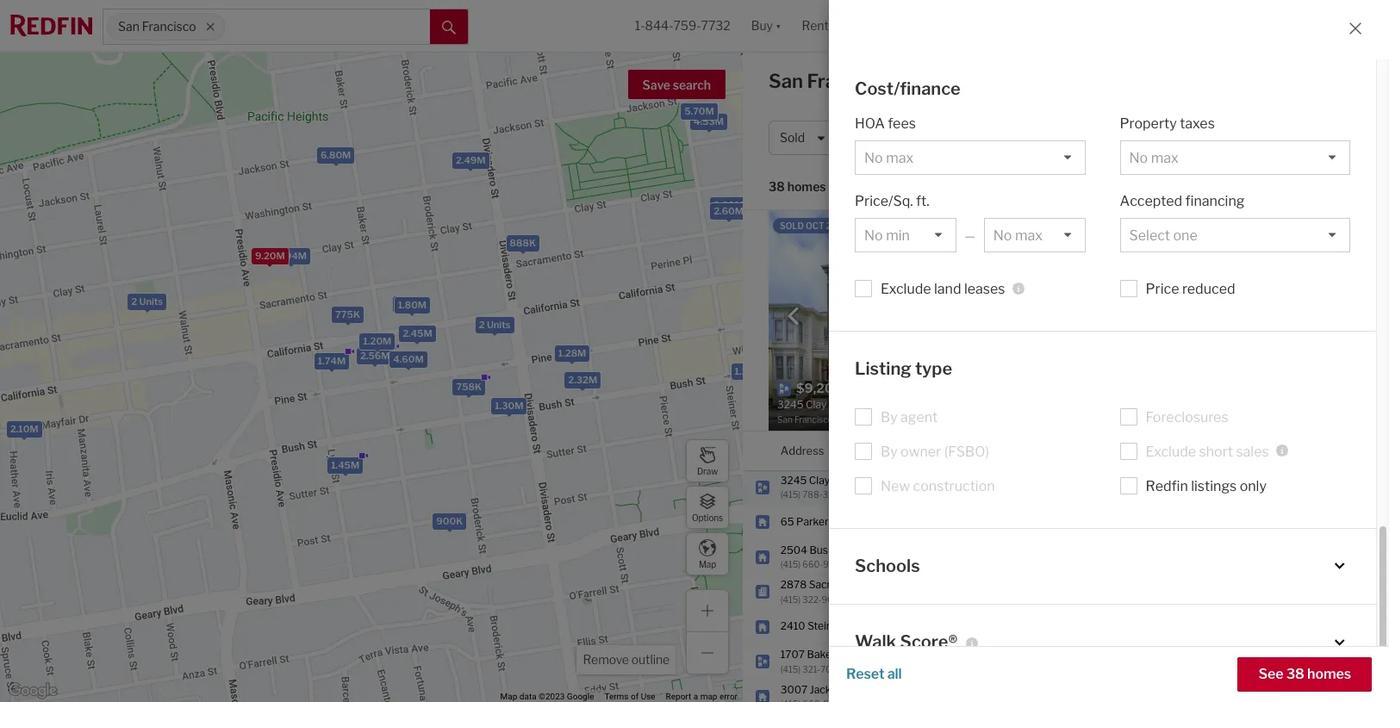 Task type: describe. For each thing, give the bounding box(es) containing it.
©2023
[[539, 692, 565, 702]]

map button
[[686, 533, 729, 576]]

1707
[[781, 648, 805, 661]]

leases
[[965, 281, 1006, 297]]

francisco for 3245 clay st
[[907, 480, 953, 493]]

beds / baths button
[[1038, 121, 1153, 155]]

all
[[1192, 130, 1208, 145]]

38 inside button
[[1287, 666, 1305, 683]]

mix
[[1236, 239, 1253, 252]]

san francisco for 2504 bush st
[[886, 550, 953, 563]]

2.56m
[[360, 350, 390, 362]]

st for clay
[[832, 474, 843, 487]]

0 vertical spatial price
[[856, 130, 885, 145]]

schools
[[855, 556, 920, 576]]

2 2.60m from the top
[[714, 205, 744, 217]]

search
[[673, 78, 711, 92]]

st for bush
[[837, 544, 847, 556]]

type for listing type
[[915, 359, 953, 379]]

year
[[1236, 280, 1258, 293]]

list box for hoa fees
[[855, 141, 1086, 175]]

65 parker ave link
[[781, 515, 870, 530]]

more
[[1129, 253, 1154, 266]]

reduced
[[1183, 281, 1236, 297]]

remove
[[583, 653, 629, 667]]

st for jackson
[[851, 683, 862, 696]]

(415) for 2504
[[781, 559, 801, 570]]

homes inside button
[[1308, 666, 1352, 683]]

san francisco for 1707 baker st
[[886, 655, 953, 668]]

in
[[1317, 225, 1325, 238]]

sold button
[[769, 121, 838, 155]]

sort
[[847, 180, 873, 194]]

more link
[[1129, 253, 1154, 266]]

none
[[1168, 327, 1194, 340]]

sq.ft.
[[1154, 444, 1183, 457]]

options
[[692, 512, 723, 523]]

one-
[[1269, 239, 1291, 252]]

located
[[1279, 225, 1315, 238]]

all
[[888, 666, 902, 683]]

7000
[[821, 664, 844, 675]]

terms of use
[[605, 692, 656, 702]]

ave
[[831, 515, 850, 528]]

home type button
[[925, 121, 1031, 155]]

submit search image
[[442, 20, 456, 34]]

save search
[[643, 78, 711, 92]]

jackson
[[810, 683, 849, 696]]

type for home type
[[973, 130, 998, 145]]

bldg
[[1255, 225, 1276, 238]]

photo of 3245 clay st, san francisco, ca 94115 image
[[769, 210, 1066, 431]]

2504
[[781, 544, 808, 556]]

fees
[[888, 116, 916, 132]]

foreclosures
[[1146, 409, 1229, 425]]

660-
[[803, 559, 823, 570]]

and...
[[1104, 253, 1129, 266]]

see 38 homes button
[[1238, 658, 1372, 692]]

2.10m
[[10, 423, 38, 435]]

1 horizontal spatial price button
[[965, 432, 993, 471]]

bush
[[810, 544, 834, 556]]

reset
[[847, 666, 885, 683]]

1-
[[635, 18, 645, 33]]

remove san francisco image
[[205, 22, 215, 32]]

1 vertical spatial $539
[[1224, 480, 1251, 493]]

reset all
[[847, 666, 902, 683]]

listing type
[[855, 359, 953, 379]]

data
[[520, 692, 537, 702]]

sold oct 20, 2023
[[780, 221, 864, 231]]

9955
[[823, 559, 846, 570]]

new construction
[[881, 478, 995, 494]]

3245 clay st link
[[781, 474, 870, 488]]

owner
[[901, 444, 942, 460]]

agent
[[901, 409, 938, 425]]

favorite button checkbox
[[1033, 215, 1062, 244]]

walk
[[855, 632, 897, 653]]

address button
[[781, 432, 825, 471]]

the
[[1328, 225, 1344, 238]]

3007 jackson st link
[[781, 683, 870, 697]]

1.45m
[[331, 459, 360, 471]]

0 horizontal spatial 2 units
[[131, 295, 163, 308]]

property taxes
[[1120, 116, 1215, 132]]

2410
[[781, 620, 806, 633]]

san francisco for 3245 clay st
[[886, 480, 953, 493]]

sort recommended
[[847, 180, 966, 194]]

cost/finance
[[855, 78, 961, 99]]

x-out this home image
[[1113, 401, 1134, 421]]

taxes
[[1180, 116, 1215, 132]]

financing
[[1186, 193, 1245, 209]]

baker
[[807, 648, 836, 661]]

on
[[1278, 444, 1293, 457]]

exceptionally
[[1080, 225, 1144, 238]]

new
[[881, 478, 910, 494]]

0 horizontal spatial homes
[[788, 180, 826, 194]]

1 vertical spatial price
[[1146, 281, 1180, 297]]

65 parker ave
[[781, 515, 850, 528]]

1707 baker st (415) 321-7000
[[781, 648, 848, 675]]

all filters • 1 button
[[1160, 121, 1270, 155]]

1 vertical spatial baths
[[1110, 444, 1141, 457]]

1 horizontal spatial 2 units
[[479, 319, 511, 331]]

outline
[[632, 653, 670, 667]]

1-844-759-7732
[[635, 18, 731, 33]]

(415) for 1707
[[781, 664, 801, 675]]

exclude land leases
[[881, 281, 1006, 297]]

san left the remove san francisco image
[[118, 19, 140, 34]]

walk score® link
[[855, 631, 1351, 655]]

map region
[[0, 0, 868, 703]]

2410 steiner st link
[[781, 620, 870, 634]]

0 horizontal spatial 2
[[131, 295, 137, 308]]

1 vertical spatial units
[[487, 319, 511, 331]]

38 homes
[[769, 180, 826, 194]]

report a map error
[[666, 692, 738, 702]]

listing
[[855, 359, 912, 379]]

price/sq. ft.
[[855, 193, 930, 209]]

15
[[1203, 225, 1214, 238]]

clay
[[809, 474, 830, 487]]



Task type: locate. For each thing, give the bounding box(es) containing it.
38 right see
[[1287, 666, 1305, 683]]

ca
[[902, 70, 930, 92]]

map for map
[[699, 559, 716, 569]]

1 vertical spatial redfin
[[1146, 478, 1189, 494]]

san up the sold in the right top of the page
[[769, 70, 803, 92]]

redfin down sq.ft. button
[[1146, 478, 1189, 494]]

st for steiner
[[845, 620, 855, 633]]

0 horizontal spatial redfin
[[1146, 478, 1189, 494]]

map left data
[[500, 692, 518, 702]]

st left #4
[[870, 578, 881, 591]]

francisco for 1707 baker st
[[907, 655, 953, 668]]

(415) down the 3245
[[781, 490, 801, 500]]

sq.ft. button
[[1154, 432, 1183, 471]]

(415) inside "2878 sacramento st #4 (415) 322-9096"
[[781, 594, 801, 605]]

map down the options
[[699, 559, 716, 569]]

property
[[1120, 116, 1177, 132]]

by
[[881, 409, 898, 425], [881, 444, 898, 460]]

price button up sort
[[845, 121, 918, 155]]

1 horizontal spatial price
[[965, 444, 993, 457]]

previous button image
[[785, 307, 803, 325]]

1 vertical spatial 2
[[479, 319, 485, 331]]

1 horizontal spatial map
[[699, 559, 716, 569]]

— right $1,188
[[1278, 655, 1287, 668]]

4.60m
[[393, 354, 424, 366]]

exclude short sales
[[1146, 444, 1270, 460]]

map data ©2023 google
[[500, 692, 594, 702]]

favorite this home image
[[1350, 510, 1371, 531], [1350, 685, 1371, 703]]

7732
[[701, 18, 731, 33]]

0 horizontal spatial 38
[[769, 180, 785, 194]]

francisco down score®
[[907, 655, 953, 668]]

sold
[[780, 221, 804, 231]]

0 horizontal spatial $539
[[1167, 280, 1194, 293]]

baths button
[[1110, 432, 1141, 471]]

francisco left the remove san francisco image
[[142, 19, 196, 34]]

st right steiner
[[845, 620, 855, 633]]

(415) inside 1707 baker st (415) 321-7000
[[781, 664, 801, 675]]

by left 'agent'
[[881, 409, 898, 425]]

0 vertical spatial price button
[[845, 121, 918, 155]]

900k
[[436, 516, 463, 528]]

2878 sacramento st #4 (415) 322-9096
[[781, 578, 896, 605]]

sold
[[780, 130, 805, 145]]

by left owner
[[881, 444, 898, 460]]

(415) down 2878
[[781, 594, 801, 605]]

st up 7000
[[838, 648, 848, 661]]

1 vertical spatial price button
[[965, 432, 993, 471]]

1 vertical spatial by
[[881, 444, 898, 460]]

1 by from the top
[[881, 409, 898, 425]]

san francisco up #4
[[886, 550, 953, 563]]

type up 'agent'
[[915, 359, 953, 379]]

0 vertical spatial 2 units
[[131, 295, 163, 308]]

759-
[[674, 18, 701, 33]]

1 horizontal spatial 38
[[1287, 666, 1305, 683]]

san down the location "button"
[[886, 480, 905, 493]]

exclude for exclude short sales
[[1146, 444, 1197, 460]]

0 horizontal spatial price
[[856, 130, 885, 145]]

(415)
[[781, 490, 801, 500], [781, 559, 801, 570], [781, 594, 801, 605], [781, 664, 801, 675]]

0 horizontal spatial type
[[915, 359, 953, 379]]

reset all button
[[847, 658, 902, 692]]

sale
[[1032, 70, 1071, 92]]

2.60m
[[714, 199, 744, 211], [714, 205, 744, 217]]

2878 sacramento st #4 link
[[781, 578, 896, 593]]

1 vertical spatial map
[[500, 692, 518, 702]]

st for sacramento
[[870, 578, 881, 591]]

price left fees
[[856, 130, 885, 145]]

758k
[[456, 381, 482, 393]]

1 horizontal spatial units
[[487, 319, 511, 331]]

(415) inside 2504 bush st (415) 660-9955
[[781, 559, 801, 570]]

1 vertical spatial homes
[[1308, 666, 1352, 683]]

9096
[[822, 594, 845, 605]]

2.32m
[[568, 374, 598, 386]]

accepted
[[1120, 193, 1183, 209]]

2 vertical spatial price
[[965, 444, 993, 457]]

2.45m
[[403, 328, 433, 340]]

1 vertical spatial 2 units
[[479, 319, 511, 331]]

st inside "2878 sacramento st #4 (415) 322-9096"
[[870, 578, 881, 591]]

san francisco left the remove san francisco image
[[118, 19, 196, 34]]

1 favorite this home image from the top
[[1350, 510, 1371, 531]]

price up $9,200,000
[[965, 444, 993, 457]]

4.53m
[[694, 115, 724, 127]]

2410 steiner st
[[781, 620, 855, 633]]

17,078
[[1154, 480, 1188, 493]]

0 horizontal spatial —
[[965, 228, 976, 243]]

hoa for hoa
[[1080, 327, 1103, 340]]

322-
[[803, 594, 822, 605]]

#4
[[883, 578, 896, 591]]

2 units
[[131, 295, 163, 308], [479, 319, 511, 331]]

report a map error link
[[666, 692, 738, 702]]

$539 down $/sq.ft. button
[[1224, 480, 1251, 493]]

2 horizontal spatial price
[[1146, 281, 1180, 297]]

by agent
[[881, 409, 938, 425]]

homes
[[934, 70, 998, 92]]

exclude for exclude land leases
[[881, 281, 932, 297]]

844-
[[645, 18, 674, 33]]

draw button
[[686, 440, 729, 483]]

st up 3100
[[832, 474, 843, 487]]

$/sq.ft.
[[1224, 444, 1264, 457]]

only
[[1240, 478, 1267, 494]]

san for 1707 baker st
[[886, 655, 905, 668]]

st inside 3245 clay st (415) 788-3100
[[832, 474, 843, 487]]

type right home
[[973, 130, 998, 145]]

1707 baker st link
[[781, 648, 870, 662]]

0 vertical spatial hoa
[[855, 116, 885, 132]]

walk score®
[[855, 632, 958, 653]]

map for map data ©2023 google
[[500, 692, 518, 702]]

bath
[[1080, 253, 1102, 266]]

by owner (fsbo)
[[881, 444, 990, 460]]

1 horizontal spatial 2
[[479, 319, 485, 331]]

st down reset
[[851, 683, 862, 696]]

type
[[973, 130, 998, 145], [915, 359, 953, 379]]

— up leases on the right of the page
[[965, 228, 976, 243]]

0 vertical spatial exclude
[[881, 281, 932, 297]]

exclude left land
[[881, 281, 932, 297]]

1 vertical spatial 38
[[1287, 666, 1305, 683]]

steiner
[[808, 620, 843, 633]]

1 vertical spatial favorite this home image
[[1350, 685, 1371, 703]]

0 horizontal spatial units
[[139, 295, 163, 308]]

francisco for 2504 bush st
[[907, 550, 953, 563]]

2.49m
[[456, 154, 486, 166]]

type inside button
[[973, 130, 998, 145]]

unit
[[1214, 239, 1233, 252]]

1-844-759-7732 link
[[635, 18, 731, 33]]

a
[[694, 692, 698, 702]]

3007 jackson st
[[781, 683, 862, 696]]

year built
[[1236, 280, 1282, 293]]

1 vertical spatial —
[[1278, 655, 1287, 668]]

0 horizontal spatial price button
[[845, 121, 918, 155]]

st for baker
[[838, 648, 848, 661]]

units
[[139, 295, 163, 308], [487, 319, 511, 331]]

0 horizontal spatial map
[[500, 692, 518, 702]]

by for by owner (fsbo)
[[881, 444, 898, 460]]

built
[[1260, 280, 1282, 293]]

baths right / on the right of the page
[[1087, 130, 1120, 145]]

$9,200,000
[[965, 480, 1025, 493]]

price down more
[[1146, 281, 1180, 297]]

1 vertical spatial exclude
[[1146, 444, 1197, 460]]

38 up sold
[[769, 180, 785, 194]]

san down walk score®
[[886, 655, 905, 668]]

land
[[934, 281, 962, 297]]

homes right see
[[1308, 666, 1352, 683]]

hoa for hoa fees
[[855, 116, 885, 132]]

status
[[1236, 327, 1268, 340]]

0 vertical spatial homes
[[788, 180, 826, 194]]

1 horizontal spatial exclude
[[1146, 444, 1197, 460]]

san francisco, ca homes for sale
[[769, 70, 1071, 92]]

1 vertical spatial type
[[915, 359, 953, 379]]

(415) for 3245
[[781, 490, 801, 500]]

see
[[1259, 666, 1284, 683]]

draw
[[697, 466, 718, 476]]

homes
[[788, 180, 826, 194], [1308, 666, 1352, 683]]

list box
[[855, 141, 1086, 175], [1120, 141, 1351, 175], [855, 218, 957, 253], [984, 218, 1086, 253], [1120, 218, 1351, 253]]

3 (415) from the top
[[781, 594, 801, 605]]

0 vertical spatial —
[[965, 228, 976, 243]]

hoa
[[855, 116, 885, 132], [1080, 327, 1103, 340]]

by for by agent
[[881, 409, 898, 425]]

score®
[[900, 632, 958, 653]]

st inside 1707 baker st (415) 321-7000
[[838, 648, 848, 661]]

recommended
[[878, 180, 966, 194]]

san francisco
[[118, 19, 196, 34], [886, 480, 953, 493], [886, 550, 953, 563], [886, 655, 953, 668]]

$1,188
[[1224, 655, 1256, 668]]

$539 down heights.
[[1167, 280, 1194, 293]]

1 (415) from the top
[[781, 490, 801, 500]]

favorite button image
[[1033, 215, 1062, 244]]

(415) down 1707
[[781, 664, 801, 675]]

st inside 2504 bush st (415) 660-9955
[[837, 544, 847, 556]]

baths inside button
[[1087, 130, 1120, 145]]

price/sq.
[[855, 193, 913, 209]]

6.80m
[[321, 149, 351, 161]]

hoa down bath
[[1080, 327, 1103, 340]]

0 vertical spatial map
[[699, 559, 716, 569]]

0 vertical spatial type
[[973, 130, 998, 145]]

1 horizontal spatial homes
[[1308, 666, 1352, 683]]

0 vertical spatial $539
[[1167, 280, 1194, 293]]

location button
[[886, 432, 932, 471]]

1
[[1253, 130, 1259, 145]]

1 horizontal spatial —
[[1278, 655, 1287, 668]]

san francisco down owner
[[886, 480, 953, 493]]

2 (415) from the top
[[781, 559, 801, 570]]

5.70m
[[685, 105, 715, 117]]

1 horizontal spatial hoa
[[1080, 327, 1103, 340]]

0 vertical spatial 38
[[769, 180, 785, 194]]

0 vertical spatial redfin
[[1295, 444, 1330, 457]]

list box for accepted financing
[[1120, 218, 1351, 253]]

(415) inside 3245 clay st (415) 788-3100
[[781, 490, 801, 500]]

san for 2504 bush st
[[886, 550, 905, 563]]

0 vertical spatial by
[[881, 409, 898, 425]]

0 vertical spatial baths
[[1087, 130, 1120, 145]]

2 favorite this home image from the top
[[1350, 685, 1371, 703]]

price button up $9,200,000
[[965, 432, 993, 471]]

(415) down 2504 at the right of page
[[781, 559, 801, 570]]

None search field
[[225, 9, 430, 44]]

list box for property taxes
[[1120, 141, 1351, 175]]

0 vertical spatial 2
[[131, 295, 137, 308]]

1 horizontal spatial redfin
[[1295, 444, 1330, 457]]

francisco down the by owner (fsbo)
[[907, 480, 953, 493]]

san up #4
[[886, 550, 905, 563]]

4 (415) from the top
[[781, 664, 801, 675]]

redfin right on
[[1295, 444, 1330, 457]]

map inside map button
[[699, 559, 716, 569]]

0 vertical spatial favorite this home image
[[1350, 510, 1371, 531]]

2 by from the top
[[881, 444, 898, 460]]

see 38 homes
[[1259, 666, 1352, 683]]

redfin inside button
[[1295, 444, 1330, 457]]

baths down x-out this home icon in the bottom of the page
[[1110, 444, 1141, 457]]

0 horizontal spatial exclude
[[881, 281, 932, 297]]

hoa left fees
[[855, 116, 885, 132]]

0 horizontal spatial hoa
[[855, 116, 885, 132]]

beds
[[1049, 130, 1078, 145]]

sales
[[1237, 444, 1270, 460]]

1 horizontal spatial type
[[973, 130, 998, 145]]

san francisco down score®
[[886, 655, 953, 668]]

homes up oct
[[788, 180, 826, 194]]

terms
[[605, 692, 629, 702]]

0 vertical spatial units
[[139, 295, 163, 308]]

san for 3245 clay st
[[886, 480, 905, 493]]

francisco down new construction
[[907, 550, 953, 563]]

•
[[1247, 130, 1251, 145]]

1 2.60m from the top
[[714, 199, 744, 211]]

favorite this home image
[[1350, 650, 1371, 671]]

error
[[720, 692, 738, 702]]

1 vertical spatial hoa
[[1080, 327, 1103, 340]]

google image
[[4, 680, 61, 703]]

st up 9955
[[837, 544, 847, 556]]

9.20m
[[255, 250, 285, 262]]

exclude up 17,078
[[1146, 444, 1197, 460]]

1 horizontal spatial $539
[[1224, 480, 1251, 493]]

$539
[[1167, 280, 1194, 293], [1224, 480, 1251, 493]]



Task type: vqa. For each thing, say whether or not it's contained in the screenshot.
top Baths
yes



